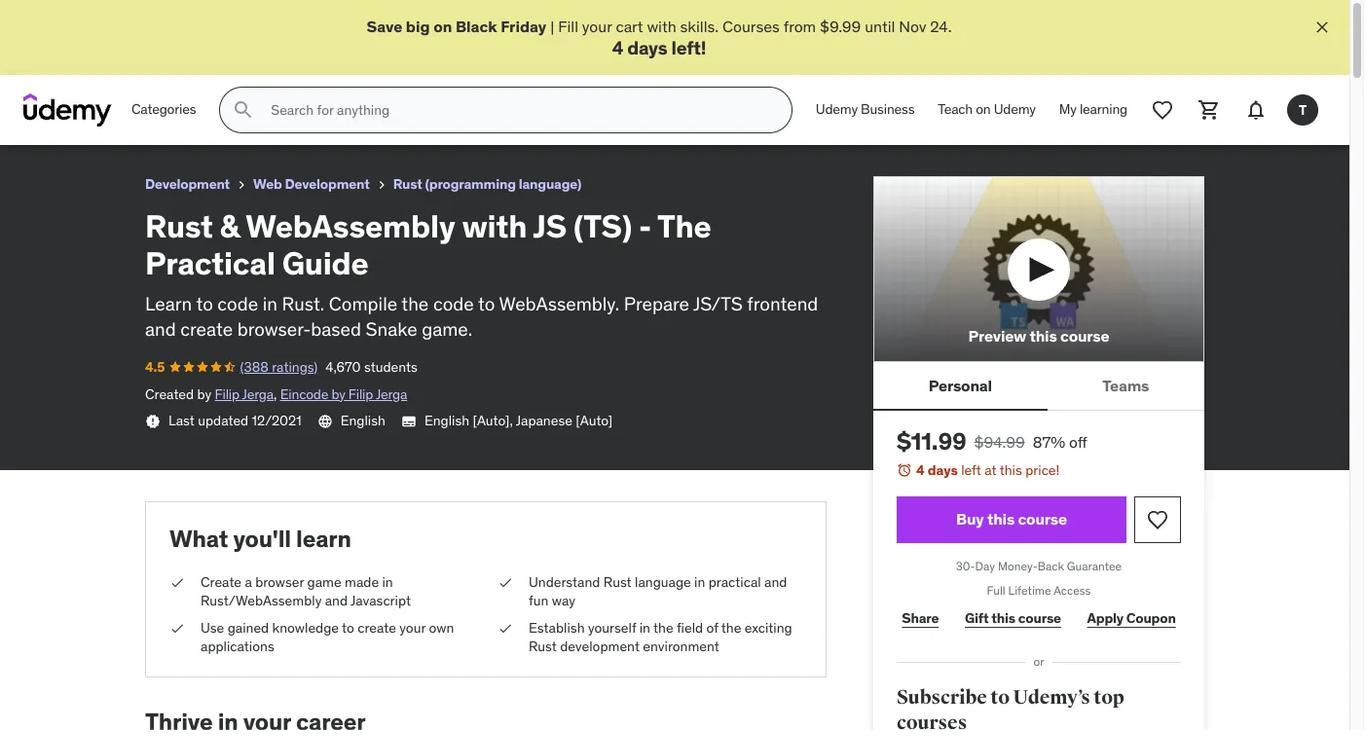 Task type: locate. For each thing, give the bounding box(es) containing it.
days inside the save big on black friday | fill your cart with skills. courses from $9.99 until nov 24. 4 days left!
[[627, 36, 668, 60]]

access
[[1054, 583, 1091, 598]]

wishlist image
[[1146, 508, 1170, 532]]

0 horizontal spatial filip
[[215, 385, 239, 403]]

the up snake
[[402, 292, 429, 315]]

this right gift
[[992, 610, 1016, 627]]

rust inside 'understand rust language in practical and fun way'
[[604, 573, 632, 591]]

js/ts
[[693, 292, 743, 315]]

what you'll learn
[[169, 524, 351, 554]]

create down learn
[[180, 318, 233, 341]]

lifetime
[[1009, 583, 1051, 598]]

4 right alarm image
[[916, 462, 925, 480]]

the right the of
[[721, 619, 742, 637]]

1 horizontal spatial guide
[[375, 9, 419, 28]]

1 vertical spatial guide
[[282, 244, 369, 284]]

0 horizontal spatial 4
[[612, 36, 623, 60]]

-
[[266, 9, 272, 28], [639, 206, 652, 246]]

course up "back"
[[1018, 510, 1067, 529]]

practical
[[306, 9, 372, 28], [145, 244, 275, 284]]

courses
[[723, 17, 780, 36]]

1 development from the left
[[145, 175, 230, 193]]

udemy image
[[23, 94, 112, 127]]

and
[[145, 318, 176, 341], [765, 573, 787, 591], [325, 592, 348, 610]]

xsmall image for last updated 12/2021
[[145, 414, 161, 430]]

1 vertical spatial create
[[358, 619, 396, 637]]

rust inside rust & webassembly with js (ts) - the practical guide learn to code in rust. compile the code to webassembly. prepare js/ts frontend and create browser-based snake game.
[[145, 206, 213, 246]]

filip jerga link
[[215, 385, 274, 403]]

udemy business
[[816, 101, 915, 118]]

course
[[1061, 327, 1110, 346], [1018, 510, 1067, 529], [1019, 610, 1061, 627]]

0 vertical spatial 4
[[612, 36, 623, 60]]

24.
[[930, 17, 952, 36]]

guide for rust & webassembly with js (ts) - the practical guide
[[375, 9, 419, 28]]

teams button
[[1048, 363, 1205, 409]]

0 horizontal spatial (ts)
[[232, 9, 262, 28]]

to left udemy's in the right of the page
[[991, 686, 1010, 710]]

closed captions image
[[401, 414, 417, 429]]

guarantee
[[1067, 559, 1122, 574]]

1 vertical spatial and
[[765, 573, 787, 591]]

guide up rust.
[[282, 244, 369, 284]]

& up udemy image
[[53, 9, 63, 28]]

$11.99
[[897, 427, 967, 457]]

wishlist image
[[1151, 99, 1175, 122]]

0 horizontal spatial with
[[176, 9, 209, 28]]

1 vertical spatial -
[[639, 206, 652, 246]]

(ts) inside rust & webassembly with js (ts) - the practical guide learn to code in rust. compile the code to webassembly. prepare js/ts frontend and create browser-based snake game.
[[574, 206, 632, 246]]

& down development link
[[220, 206, 240, 246]]

0 horizontal spatial your
[[400, 619, 426, 637]]

this right at
[[1000, 462, 1022, 480]]

gift
[[965, 610, 989, 627]]

0 vertical spatial course
[[1061, 327, 1110, 346]]

1 horizontal spatial (ts)
[[574, 206, 632, 246]]

teach
[[938, 101, 973, 118]]

2 vertical spatial xsmall image
[[169, 619, 185, 638]]

0 vertical spatial &
[[53, 9, 63, 28]]

0 horizontal spatial &
[[53, 9, 63, 28]]

days left left at the bottom of the page
[[928, 462, 958, 480]]

last updated 12/2021
[[168, 412, 302, 430]]

this
[[1030, 327, 1057, 346], [1000, 462, 1022, 480], [987, 510, 1015, 529], [992, 610, 1016, 627]]

filip down the "4,670 students"
[[349, 385, 373, 403]]

udemy left my
[[994, 101, 1036, 118]]

1 vertical spatial (ts)
[[574, 206, 632, 246]]

0 vertical spatial js
[[212, 9, 229, 28]]

with inside rust & webassembly with js (ts) - the practical guide learn to code in rust. compile the code to webassembly. prepare js/ts frontend and create browser-based snake game.
[[462, 206, 527, 246]]

practical up learn
[[145, 244, 275, 284]]

in inside create a browser game made in rust/webassembly and javascript
[[382, 573, 393, 591]]

this for gift
[[992, 610, 1016, 627]]

in right yourself
[[640, 619, 651, 637]]

personal button
[[874, 363, 1048, 409]]

1 horizontal spatial create
[[358, 619, 396, 637]]

my
[[1059, 101, 1077, 118]]

by down the 4,670
[[331, 385, 345, 403]]

establish
[[529, 619, 585, 637]]

course inside button
[[1061, 327, 1110, 346]]

this inside button
[[1030, 327, 1057, 346]]

0 horizontal spatial and
[[145, 318, 176, 341]]

1 horizontal spatial with
[[462, 206, 527, 246]]

by
[[197, 385, 212, 403], [331, 385, 345, 403]]

with right cart
[[647, 17, 677, 36]]

close image
[[1313, 18, 1332, 37]]

webassembly inside rust & webassembly with js (ts) - the practical guide learn to code in rust. compile the code to webassembly. prepare js/ts frontend and create browser-based snake game.
[[246, 206, 455, 246]]

xsmall image left the last
[[145, 414, 161, 430]]

the up "environment" on the bottom of page
[[654, 619, 674, 637]]

rust for rust & webassembly with js (ts) - the practical guide learn to code in rust. compile the code to webassembly. prepare js/ts frontend and create browser-based snake game.
[[145, 206, 213, 246]]

1 vertical spatial js
[[533, 206, 567, 246]]

to
[[196, 292, 213, 315], [478, 292, 495, 315], [342, 619, 354, 637], [991, 686, 1010, 710]]

my learning link
[[1048, 87, 1139, 134]]

practical for rust & webassembly with js (ts) - the practical guide
[[306, 9, 372, 28]]

fun
[[529, 592, 549, 610]]

practical inside rust & webassembly with js (ts) - the practical guide learn to code in rust. compile the code to webassembly. prepare js/ts frontend and create browser-based snake game.
[[145, 244, 275, 284]]

(ts) down language) at the top left of the page
[[574, 206, 632, 246]]

0 vertical spatial webassembly
[[67, 9, 172, 28]]

on right teach
[[976, 101, 991, 118]]

in up the javascript
[[382, 573, 393, 591]]

0 horizontal spatial js
[[212, 9, 229, 28]]

apply coupon
[[1087, 610, 1176, 627]]

rust & webassembly with js (ts) - the practical guide
[[16, 9, 419, 28]]

1 horizontal spatial and
[[325, 592, 348, 610]]

0 horizontal spatial days
[[627, 36, 668, 60]]

1 horizontal spatial on
[[976, 101, 991, 118]]

2 code from the left
[[433, 292, 474, 315]]

1 horizontal spatial your
[[582, 17, 612, 36]]

rust (programming language)
[[393, 175, 582, 193]]

to down the javascript
[[342, 619, 354, 637]]

2 horizontal spatial and
[[765, 573, 787, 591]]

or
[[1034, 654, 1045, 669]]

- inside rust & webassembly with js (ts) - the practical guide learn to code in rust. compile the code to webassembly. prepare js/ts frontend and create browser-based snake game.
[[639, 206, 652, 246]]

(ts) for rust & webassembly with js (ts) - the practical guide learn to code in rust. compile the code to webassembly. prepare js/ts frontend and create browser-based snake game.
[[574, 206, 632, 246]]

(ts) up submit search "image"
[[232, 9, 262, 28]]

by up updated
[[197, 385, 212, 403]]

submit search image
[[232, 99, 255, 122]]

2 filip from the left
[[349, 385, 373, 403]]

0 horizontal spatial jerga
[[242, 385, 274, 403]]

jerga down (388
[[242, 385, 274, 403]]

share
[[902, 610, 939, 627]]

1 vertical spatial course
[[1018, 510, 1067, 529]]

1 horizontal spatial english
[[425, 412, 470, 430]]

on right the 'big'
[[434, 17, 452, 36]]

code up game.
[[433, 292, 474, 315]]

shopping cart with 0 items image
[[1198, 99, 1221, 122]]

course for buy this course
[[1018, 510, 1067, 529]]

0 horizontal spatial development
[[145, 175, 230, 193]]

from
[[784, 17, 816, 36]]

your inside use gained knowledge to create your own applications
[[400, 619, 426, 637]]

xsmall image
[[234, 177, 249, 193], [169, 573, 185, 592], [169, 619, 185, 638]]

to inside subscribe to udemy's top courses
[[991, 686, 1010, 710]]

personal
[[929, 376, 992, 395]]

create inside use gained knowledge to create your own applications
[[358, 619, 396, 637]]

1 vertical spatial webassembly
[[246, 206, 455, 246]]

30-day money-back guarantee full lifetime access
[[956, 559, 1122, 598]]

1 vertical spatial xsmall image
[[169, 573, 185, 592]]

xsmall image
[[374, 177, 389, 193], [145, 414, 161, 430], [498, 573, 513, 592], [498, 619, 513, 638]]

1 horizontal spatial -
[[639, 206, 652, 246]]

udemy business link
[[804, 87, 926, 134]]

the left save
[[275, 9, 302, 28]]

the
[[402, 292, 429, 315], [654, 619, 674, 637], [721, 619, 742, 637]]

practical left the 'big'
[[306, 9, 372, 28]]

guide for rust & webassembly with js (ts) - the practical guide learn to code in rust. compile the code to webassembly. prepare js/ts frontend and create browser-based snake game.
[[282, 244, 369, 284]]

days down cart
[[627, 36, 668, 60]]

2 jerga from the left
[[376, 385, 407, 403]]

xsmall image for understand rust language in practical and fun way
[[498, 573, 513, 592]]

skills.
[[680, 17, 719, 36]]

to inside use gained knowledge to create your own applications
[[342, 619, 354, 637]]

0 horizontal spatial guide
[[282, 244, 369, 284]]

and down game in the left of the page
[[325, 592, 348, 610]]

the up prepare
[[657, 206, 712, 246]]

guide
[[375, 9, 419, 28], [282, 244, 369, 284]]

fill
[[558, 17, 579, 36]]

0 horizontal spatial udemy
[[816, 101, 858, 118]]

1 horizontal spatial code
[[433, 292, 474, 315]]

0 vertical spatial on
[[434, 17, 452, 36]]

12/2021
[[252, 412, 302, 430]]

your
[[582, 17, 612, 36], [400, 619, 426, 637]]

xsmall image left "use"
[[169, 619, 185, 638]]

0 horizontal spatial -
[[266, 9, 272, 28]]

0 horizontal spatial practical
[[145, 244, 275, 284]]

jerga down students
[[376, 385, 407, 403]]

1 vertical spatial the
[[657, 206, 712, 246]]

the inside rust & webassembly with js (ts) - the practical guide learn to code in rust. compile the code to webassembly. prepare js/ts frontend and create browser-based snake game.
[[657, 206, 712, 246]]

2 english from the left
[[425, 412, 470, 430]]

english for english
[[341, 412, 386, 430]]

&
[[53, 9, 63, 28], [220, 206, 240, 246]]

0 vertical spatial (ts)
[[232, 9, 262, 28]]

coupon
[[1127, 610, 1176, 627]]

this right preview
[[1030, 327, 1057, 346]]

2 horizontal spatial with
[[647, 17, 677, 36]]

1 english from the left
[[341, 412, 386, 430]]

in up browser-
[[263, 292, 278, 315]]

1 horizontal spatial webassembly
[[246, 206, 455, 246]]

filip up updated
[[215, 385, 239, 403]]

your right fill
[[582, 17, 612, 36]]

0 horizontal spatial webassembly
[[67, 9, 172, 28]]

0 horizontal spatial by
[[197, 385, 212, 403]]

xsmall image for use
[[169, 619, 185, 638]]

$9.99
[[820, 17, 861, 36]]

4
[[612, 36, 623, 60], [916, 462, 925, 480]]

create inside rust & webassembly with js (ts) - the practical guide learn to code in rust. compile the code to webassembly. prepare js/ts frontend and create browser-based snake game.
[[180, 318, 233, 341]]

off
[[1069, 433, 1088, 452]]

development
[[145, 175, 230, 193], [285, 175, 370, 193]]

2 vertical spatial course
[[1019, 610, 1061, 627]]

browser
[[255, 573, 304, 591]]

on
[[434, 17, 452, 36], [976, 101, 991, 118]]

1 filip from the left
[[215, 385, 239, 403]]

frontend
[[747, 292, 818, 315]]

[auto]
[[576, 412, 613, 430]]

course down lifetime
[[1019, 610, 1061, 627]]

the for rust & webassembly with js (ts) - the practical guide
[[275, 9, 302, 28]]

in left practical at the bottom right
[[695, 573, 705, 591]]

0 vertical spatial create
[[180, 318, 233, 341]]

categories
[[131, 101, 196, 118]]

0 vertical spatial practical
[[306, 9, 372, 28]]

on inside the save big on black friday | fill your cart with skills. courses from $9.99 until nov 24. 4 days left!
[[434, 17, 452, 36]]

0 horizontal spatial code
[[218, 292, 258, 315]]

1 vertical spatial practical
[[145, 244, 275, 284]]

course inside "button"
[[1018, 510, 1067, 529]]

1 vertical spatial days
[[928, 462, 958, 480]]

tab list
[[874, 363, 1205, 411]]

a
[[245, 573, 252, 591]]

share button
[[897, 600, 944, 639]]

0 vertical spatial -
[[266, 9, 272, 28]]

friday
[[501, 17, 547, 36]]

1 horizontal spatial udemy
[[994, 101, 1036, 118]]

create
[[201, 573, 242, 591]]

1 vertical spatial &
[[220, 206, 240, 246]]

0 horizontal spatial the
[[402, 292, 429, 315]]

and right practical at the bottom right
[[765, 573, 787, 591]]

webassembly
[[67, 9, 172, 28], [246, 206, 455, 246]]

made
[[345, 573, 379, 591]]

big
[[406, 17, 430, 36]]

1 horizontal spatial the
[[657, 206, 712, 246]]

preview this course
[[969, 327, 1110, 346]]

1 horizontal spatial days
[[928, 462, 958, 480]]

xsmall image left web in the left top of the page
[[234, 177, 249, 193]]

0 vertical spatial days
[[627, 36, 668, 60]]

1 horizontal spatial development
[[285, 175, 370, 193]]

english down 'eincode by filip jerga' link on the left
[[341, 412, 386, 430]]

(388 ratings)
[[240, 358, 318, 376]]

0 vertical spatial guide
[[375, 9, 419, 28]]

your left "own"
[[400, 619, 426, 637]]

0 vertical spatial the
[[275, 9, 302, 28]]

0 horizontal spatial on
[[434, 17, 452, 36]]

create down the javascript
[[358, 619, 396, 637]]

development
[[560, 638, 640, 656]]

code up browser-
[[218, 292, 258, 315]]

tab list containing personal
[[874, 363, 1205, 411]]

development link
[[145, 173, 230, 197]]

4 down cart
[[612, 36, 623, 60]]

english right 'closed captions' icon
[[425, 412, 470, 430]]

1 horizontal spatial &
[[220, 206, 240, 246]]

and down learn
[[145, 318, 176, 341]]

english for english [auto], japanese [auto]
[[425, 412, 470, 430]]

1 horizontal spatial filip
[[349, 385, 373, 403]]

rust for rust (programming language)
[[393, 175, 422, 193]]

js
[[212, 9, 229, 28], [533, 206, 567, 246]]

guide inside rust & webassembly with js (ts) - the practical guide learn to code in rust. compile the code to webassembly. prepare js/ts frontend and create browser-based snake game.
[[282, 244, 369, 284]]

exciting
[[745, 619, 793, 637]]

2 development from the left
[[285, 175, 370, 193]]

0 horizontal spatial the
[[275, 9, 302, 28]]

development right web in the left top of the page
[[285, 175, 370, 193]]

this inside "button"
[[987, 510, 1015, 529]]

1 horizontal spatial js
[[533, 206, 567, 246]]

with up 'categories'
[[176, 9, 209, 28]]

this right buy
[[987, 510, 1015, 529]]

& inside rust & webassembly with js (ts) - the practical guide learn to code in rust. compile the code to webassembly. prepare js/ts frontend and create browser-based snake game.
[[220, 206, 240, 246]]

with down rust (programming language) link on the top left of the page
[[462, 206, 527, 246]]

- for rust & webassembly with js (ts) - the practical guide learn to code in rust. compile the code to webassembly. prepare js/ts frontend and create browser-based snake game.
[[639, 206, 652, 246]]

environment
[[643, 638, 720, 656]]

2 vertical spatial and
[[325, 592, 348, 610]]

xsmall image left establish
[[498, 619, 513, 638]]

development down categories dropdown button
[[145, 175, 230, 193]]

1 vertical spatial your
[[400, 619, 426, 637]]

udemy left the business
[[816, 101, 858, 118]]

filip
[[215, 385, 239, 403], [349, 385, 373, 403]]

xsmall image left fun
[[498, 573, 513, 592]]

xsmall image left create
[[169, 573, 185, 592]]

subscribe
[[897, 686, 987, 710]]

rust inside establish yourself in the field of the exciting rust development environment
[[529, 638, 557, 656]]

1 vertical spatial 4
[[916, 462, 925, 480]]

course for gift this course
[[1019, 610, 1061, 627]]

0 vertical spatial your
[[582, 17, 612, 36]]

1 horizontal spatial practical
[[306, 9, 372, 28]]

0 vertical spatial and
[[145, 318, 176, 341]]

0 horizontal spatial create
[[180, 318, 233, 341]]

guide left black
[[375, 9, 419, 28]]

save
[[367, 17, 403, 36]]

js inside rust & webassembly with js (ts) - the practical guide learn to code in rust. compile the code to webassembly. prepare js/ts frontend and create browser-based snake game.
[[533, 206, 567, 246]]

1 horizontal spatial by
[[331, 385, 345, 403]]

0 horizontal spatial english
[[341, 412, 386, 430]]

1 horizontal spatial jerga
[[376, 385, 407, 403]]

own
[[429, 619, 454, 637]]

subscribe to udemy's top courses
[[897, 686, 1125, 730]]

course up teams
[[1061, 327, 1110, 346]]



Task type: vqa. For each thing, say whether or not it's contained in the screenshot.
in
yes



Task type: describe. For each thing, give the bounding box(es) containing it.
1 udemy from the left
[[816, 101, 858, 118]]

created
[[145, 385, 194, 403]]

price!
[[1026, 462, 1060, 480]]

(388
[[240, 358, 269, 376]]

understand rust language in practical and fun way
[[529, 573, 787, 610]]

prepare
[[624, 292, 689, 315]]

notifications image
[[1245, 99, 1268, 122]]

of
[[707, 619, 718, 637]]

(programming
[[425, 175, 516, 193]]

buy this course
[[956, 510, 1067, 529]]

preview this course button
[[874, 176, 1205, 363]]

javascript
[[351, 592, 411, 610]]

webassembly for rust & webassembly with js (ts) - the practical guide
[[67, 9, 172, 28]]

alarm image
[[897, 463, 913, 479]]

what
[[169, 524, 228, 554]]

teach on udemy
[[938, 101, 1036, 118]]

web development
[[253, 175, 370, 193]]

in inside rust & webassembly with js (ts) - the practical guide learn to code in rust. compile the code to webassembly. prepare js/ts frontend and create browser-based snake game.
[[263, 292, 278, 315]]

1 horizontal spatial 4
[[916, 462, 925, 480]]

black
[[456, 17, 497, 36]]

ratings)
[[272, 358, 318, 376]]

0 vertical spatial xsmall image
[[234, 177, 249, 193]]

4.5
[[145, 358, 165, 376]]

t link
[[1280, 87, 1326, 134]]

in inside 'understand rust language in practical and fun way'
[[695, 573, 705, 591]]

nov
[[899, 17, 926, 36]]

practical
[[709, 573, 761, 591]]

& for rust & webassembly with js (ts) - the practical guide learn to code in rust. compile the code to webassembly. prepare js/ts frontend and create browser-based snake game.
[[220, 206, 240, 246]]

4 inside the save big on black friday | fill your cart with skills. courses from $9.99 until nov 24. 4 days left!
[[612, 36, 623, 60]]

buy this course button
[[897, 497, 1127, 543]]

use
[[201, 619, 224, 637]]

knowledge
[[272, 619, 339, 637]]

rust for rust & webassembly with js (ts) - the practical guide
[[16, 9, 50, 28]]

learning
[[1080, 101, 1128, 118]]

yourself
[[588, 619, 636, 637]]

with for rust & webassembly with js (ts) - the practical guide learn to code in rust. compile the code to webassembly. prepare js/ts frontend and create browser-based snake game.
[[462, 206, 527, 246]]

1 code from the left
[[218, 292, 258, 315]]

to left webassembly. on the top of page
[[478, 292, 495, 315]]

|
[[550, 17, 555, 36]]

,
[[274, 385, 277, 403]]

full
[[987, 583, 1006, 598]]

categories button
[[120, 87, 208, 134]]

your inside the save big on black friday | fill your cart with skills. courses from $9.99 until nov 24. 4 days left!
[[582, 17, 612, 36]]

my learning
[[1059, 101, 1128, 118]]

money-
[[998, 559, 1038, 574]]

[auto], japanese
[[473, 412, 573, 430]]

field
[[677, 619, 703, 637]]

apply coupon button
[[1082, 600, 1181, 639]]

save big on black friday | fill your cart with skills. courses from $9.99 until nov 24. 4 days left!
[[367, 17, 952, 60]]

apply
[[1087, 610, 1124, 627]]

courses
[[897, 711, 967, 730]]

establish yourself in the field of the exciting rust development environment
[[529, 619, 793, 656]]

t
[[1299, 101, 1307, 119]]

webassembly for rust & webassembly with js (ts) - the practical guide learn to code in rust. compile the code to webassembly. prepare js/ts frontend and create browser-based snake game.
[[246, 206, 455, 246]]

game.
[[422, 318, 473, 341]]

and inside rust & webassembly with js (ts) - the practical guide learn to code in rust. compile the code to webassembly. prepare js/ts frontend and create browser-based snake game.
[[145, 318, 176, 341]]

course for preview this course
[[1061, 327, 1110, 346]]

business
[[861, 101, 915, 118]]

4 days left at this price!
[[916, 462, 1060, 480]]

2 udemy from the left
[[994, 101, 1036, 118]]

js for rust & webassembly with js (ts) - the practical guide learn to code in rust. compile the code to webassembly. prepare js/ts frontend and create browser-based snake game.
[[533, 206, 567, 246]]

4,670 students
[[326, 358, 418, 376]]

2 horizontal spatial the
[[721, 619, 742, 637]]

Search for anything text field
[[267, 94, 768, 127]]

practical for rust & webassembly with js (ts) - the practical guide learn to code in rust. compile the code to webassembly. prepare js/ts frontend and create browser-based snake game.
[[145, 244, 275, 284]]

course language image
[[317, 414, 333, 430]]

xsmall image for establish yourself in the field of the exciting rust development environment
[[498, 619, 513, 638]]

webassembly.
[[499, 292, 620, 315]]

day
[[975, 559, 995, 574]]

to right learn
[[196, 292, 213, 315]]

and inside create a browser game made in rust/webassembly and javascript
[[325, 592, 348, 610]]

xsmall image right web development link
[[374, 177, 389, 193]]

1 vertical spatial on
[[976, 101, 991, 118]]

1 horizontal spatial the
[[654, 619, 674, 637]]

with for rust & webassembly with js (ts) - the practical guide
[[176, 9, 209, 28]]

created by filip jerga , eincode by filip jerga
[[145, 385, 407, 403]]

rust (programming language) link
[[393, 173, 582, 197]]

eincode
[[280, 385, 328, 403]]

the for rust & webassembly with js (ts) - the practical guide learn to code in rust. compile the code to webassembly. prepare js/ts frontend and create browser-based snake game.
[[657, 206, 712, 246]]

- for rust & webassembly with js (ts) - the practical guide
[[266, 9, 272, 28]]

(ts) for rust & webassembly with js (ts) - the practical guide
[[232, 9, 262, 28]]

udemy's
[[1013, 686, 1090, 710]]

in inside establish yourself in the field of the exciting rust development environment
[[640, 619, 651, 637]]

back
[[1038, 559, 1064, 574]]

buy
[[956, 510, 984, 529]]

left
[[961, 462, 982, 480]]

1 jerga from the left
[[242, 385, 274, 403]]

xsmall image for create
[[169, 573, 185, 592]]

development inside web development link
[[285, 175, 370, 193]]

snake
[[366, 318, 417, 341]]

js for rust & webassembly with js (ts) - the practical guide
[[212, 9, 229, 28]]

at
[[985, 462, 997, 480]]

87%
[[1033, 433, 1066, 452]]

the inside rust & webassembly with js (ts) - the practical guide learn to code in rust. compile the code to webassembly. prepare js/ts frontend and create browser-based snake game.
[[402, 292, 429, 315]]

and inside 'understand rust language in practical and fun way'
[[765, 573, 787, 591]]

rust & webassembly with js (ts) - the practical guide learn to code in rust. compile the code to webassembly. prepare js/ts frontend and create browser-based snake game.
[[145, 206, 818, 341]]

$11.99 $94.99 87% off
[[897, 427, 1088, 457]]

language
[[635, 573, 691, 591]]

& for rust & webassembly with js (ts) - the practical guide
[[53, 9, 63, 28]]

with inside the save big on black friday | fill your cart with skills. courses from $9.99 until nov 24. 4 days left!
[[647, 17, 677, 36]]

2 by from the left
[[331, 385, 345, 403]]

this for buy
[[987, 510, 1015, 529]]

learn
[[145, 292, 192, 315]]

1 by from the left
[[197, 385, 212, 403]]

this for preview
[[1030, 327, 1057, 346]]

teams
[[1103, 376, 1150, 395]]

learn
[[296, 524, 351, 554]]

eincode by filip jerga link
[[280, 385, 407, 403]]

rust.
[[282, 292, 325, 315]]

you'll
[[233, 524, 291, 554]]



